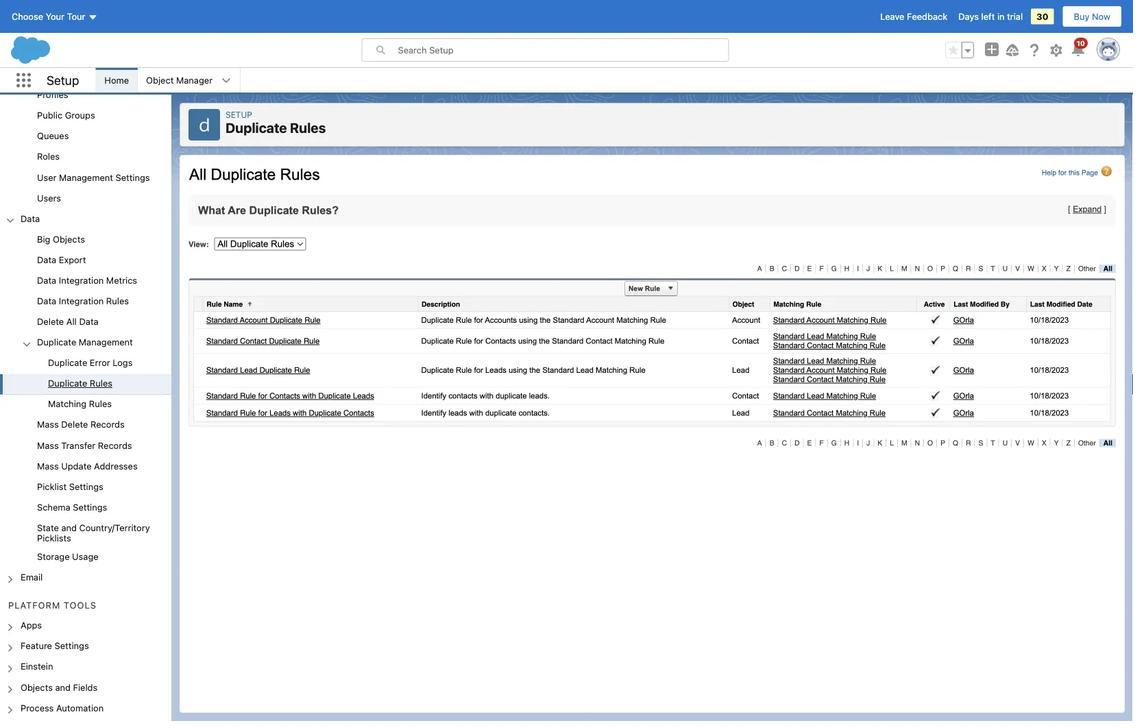 Task type: vqa. For each thing, say whether or not it's contained in the screenshot.
Synonyms link
no



Task type: locate. For each thing, give the bounding box(es) containing it.
data up delete all data
[[37, 296, 56, 306]]

mass
[[37, 419, 59, 430], [37, 440, 59, 450], [37, 461, 59, 471]]

picklist settings link
[[37, 481, 103, 494]]

roles
[[37, 151, 60, 162]]

and down schema settings link
[[61, 522, 77, 533]]

automation
[[56, 703, 104, 713]]

storage
[[37, 551, 70, 562]]

user management settings
[[37, 172, 150, 182]]

duplicate
[[226, 120, 287, 136], [37, 337, 76, 347], [48, 358, 87, 368], [48, 378, 87, 388]]

your
[[46, 11, 64, 22]]

data up the big
[[21, 213, 40, 223]]

days left in trial
[[959, 11, 1023, 22]]

picklist
[[37, 481, 67, 492]]

home link
[[96, 68, 137, 93]]

apps
[[21, 620, 42, 630]]

0 vertical spatial and
[[61, 522, 77, 533]]

duplicate rules link
[[48, 378, 112, 391]]

integration inside data integration metrics link
[[59, 275, 104, 285]]

0 horizontal spatial setup
[[47, 73, 79, 88]]

trial
[[1007, 11, 1023, 22]]

delete left all
[[37, 316, 64, 327]]

delete
[[37, 316, 64, 327], [61, 419, 88, 430]]

3 mass from the top
[[37, 461, 59, 471]]

mass down matching
[[37, 419, 59, 430]]

export
[[59, 254, 86, 265]]

big objects
[[37, 234, 85, 244]]

leave feedback link
[[880, 11, 948, 22]]

2 integration from the top
[[59, 296, 104, 306]]

schema settings
[[37, 502, 107, 512]]

management
[[59, 172, 113, 182], [79, 337, 133, 347]]

records
[[91, 419, 125, 430], [98, 440, 132, 450]]

and up the "process automation"
[[55, 682, 71, 692]]

state
[[37, 522, 59, 533]]

einstein link
[[21, 661, 53, 674]]

1 vertical spatial integration
[[59, 296, 104, 306]]

integration down data integration metrics link
[[59, 296, 104, 306]]

integration up data integration rules
[[59, 275, 104, 285]]

data tree item
[[0, 209, 171, 568]]

setup
[[47, 73, 79, 88], [226, 110, 252, 119]]

1 horizontal spatial setup
[[226, 110, 252, 119]]

2 vertical spatial mass
[[37, 461, 59, 471]]

1 vertical spatial setup
[[226, 110, 252, 119]]

logs
[[113, 358, 133, 368]]

duplicate for duplicate rules
[[48, 378, 87, 388]]

data integration rules
[[37, 296, 129, 306]]

0 vertical spatial integration
[[59, 275, 104, 285]]

leave feedback
[[880, 11, 948, 22]]

mass update addresses link
[[37, 461, 138, 473]]

data link
[[21, 213, 40, 226]]

mass for mass update addresses
[[37, 461, 59, 471]]

choose your tour button
[[11, 5, 98, 27]]

and inside state and country/territory picklists
[[61, 522, 77, 533]]

duplicate inside 'tree item'
[[48, 378, 87, 388]]

1 horizontal spatial objects
[[53, 234, 85, 244]]

group containing duplicate error logs
[[0, 353, 171, 415]]

management up error
[[79, 337, 133, 347]]

rules inside "setup duplicate rules"
[[290, 120, 326, 136]]

records inside 'link'
[[91, 419, 125, 430]]

setup inside "setup duplicate rules"
[[226, 110, 252, 119]]

process automation
[[21, 703, 104, 713]]

mass inside 'link'
[[37, 419, 59, 430]]

buy now button
[[1062, 5, 1122, 27]]

manager
[[176, 75, 213, 85]]

settings for schema settings
[[73, 502, 107, 512]]

0 vertical spatial mass
[[37, 419, 59, 430]]

left
[[981, 11, 995, 22]]

data
[[21, 213, 40, 223], [37, 254, 56, 265], [37, 275, 56, 285], [37, 296, 56, 306], [79, 316, 98, 327]]

records for mass delete records
[[91, 419, 125, 430]]

profiles link
[[37, 89, 68, 102]]

object manager link
[[138, 68, 221, 93]]

1 vertical spatial delete
[[61, 419, 88, 430]]

matching
[[48, 399, 87, 409]]

data integration metrics link
[[37, 275, 137, 287]]

management right user
[[59, 172, 113, 182]]

mass update addresses
[[37, 461, 138, 471]]

group
[[945, 42, 974, 58], [0, 44, 171, 209], [0, 230, 171, 568], [0, 353, 171, 415]]

buy now
[[1074, 11, 1111, 22]]

2 mass from the top
[[37, 440, 59, 450]]

data export link
[[37, 254, 86, 267]]

1 vertical spatial mass
[[37, 440, 59, 450]]

integration inside data integration rules link
[[59, 296, 104, 306]]

objects and fields
[[21, 682, 98, 692]]

metrics
[[106, 275, 137, 285]]

storage usage
[[37, 551, 98, 562]]

mass left transfer in the left bottom of the page
[[37, 440, 59, 450]]

leave
[[880, 11, 905, 22]]

records up mass transfer records
[[91, 419, 125, 430]]

setup for setup
[[47, 73, 79, 88]]

schema settings link
[[37, 502, 107, 514]]

1 mass from the top
[[37, 419, 59, 430]]

and
[[61, 522, 77, 533], [55, 682, 71, 692]]

data down the data export link
[[37, 275, 56, 285]]

objects inside objects and fields link
[[21, 682, 53, 692]]

now
[[1092, 11, 1111, 22]]

0 vertical spatial objects
[[53, 234, 85, 244]]

duplicate management tree item
[[0, 333, 171, 415]]

1 vertical spatial and
[[55, 682, 71, 692]]

management inside tree item
[[79, 337, 133, 347]]

10
[[1077, 39, 1085, 47]]

delete all data link
[[37, 316, 98, 329]]

0 horizontal spatial objects
[[21, 682, 53, 692]]

records up addresses
[[98, 440, 132, 450]]

1 vertical spatial records
[[98, 440, 132, 450]]

objects down 'einstein' link
[[21, 682, 53, 692]]

picklist settings
[[37, 481, 103, 492]]

rules inside 'tree item'
[[90, 378, 112, 388]]

integration
[[59, 275, 104, 285], [59, 296, 104, 306]]

mass delete records link
[[37, 419, 125, 432]]

1 integration from the top
[[59, 275, 104, 285]]

0 vertical spatial records
[[91, 419, 125, 430]]

email link
[[21, 572, 43, 584]]

settings for feature settings
[[55, 641, 89, 651]]

data down the big
[[37, 254, 56, 265]]

and for objects
[[55, 682, 71, 692]]

queues link
[[37, 131, 69, 143]]

buy
[[1074, 11, 1090, 22]]

big
[[37, 234, 50, 244]]

1 vertical spatial objects
[[21, 682, 53, 692]]

and for state
[[61, 522, 77, 533]]

objects up export
[[53, 234, 85, 244]]

objects inside the big objects link
[[53, 234, 85, 244]]

1 vertical spatial management
[[79, 337, 133, 347]]

groups
[[65, 110, 95, 120]]

update
[[61, 461, 92, 471]]

days
[[959, 11, 979, 22]]

tour
[[67, 11, 85, 22]]

Search Setup text field
[[398, 39, 728, 61]]

integration for metrics
[[59, 275, 104, 285]]

data for data integration metrics
[[37, 275, 56, 285]]

mass up picklist
[[37, 461, 59, 471]]

objects
[[53, 234, 85, 244], [21, 682, 53, 692]]

delete down matching rules link
[[61, 419, 88, 430]]

0 vertical spatial management
[[59, 172, 113, 182]]

0 vertical spatial setup
[[47, 73, 79, 88]]



Task type: describe. For each thing, give the bounding box(es) containing it.
setup for setup duplicate rules
[[226, 110, 252, 119]]

group containing profiles
[[0, 44, 171, 209]]

home
[[104, 75, 129, 85]]

queues
[[37, 131, 69, 141]]

state and country/territory picklists link
[[37, 522, 171, 543]]

transfer
[[61, 440, 95, 450]]

data integration metrics
[[37, 275, 137, 285]]

duplicate management
[[37, 337, 133, 347]]

public groups
[[37, 110, 95, 120]]

management for duplicate
[[79, 337, 133, 347]]

objects and fields link
[[21, 682, 98, 694]]

matching rules
[[48, 399, 112, 409]]

profiles
[[37, 89, 68, 100]]

platform
[[8, 600, 61, 610]]

records for mass transfer records
[[98, 440, 132, 450]]

usage
[[72, 551, 98, 562]]

settings for picklist settings
[[69, 481, 103, 492]]

big objects link
[[37, 234, 85, 246]]

data right all
[[79, 316, 98, 327]]

platform tools
[[8, 600, 97, 610]]

user management settings link
[[37, 172, 150, 184]]

in
[[997, 11, 1005, 22]]

data for data export
[[37, 254, 56, 265]]

duplicate rules tree item
[[0, 374, 171, 395]]

addresses
[[94, 461, 138, 471]]

tools
[[64, 600, 97, 610]]

10 button
[[1070, 38, 1088, 58]]

delete all data
[[37, 316, 98, 327]]

users
[[37, 193, 61, 203]]

public groups link
[[37, 110, 95, 122]]

group containing big objects
[[0, 230, 171, 568]]

30
[[1037, 11, 1049, 22]]

object
[[146, 75, 174, 85]]

mass for mass transfer records
[[37, 440, 59, 450]]

users link
[[37, 193, 61, 205]]

feature settings link
[[21, 641, 89, 653]]

state and country/territory picklists
[[37, 522, 150, 543]]

data export
[[37, 254, 86, 265]]

fields
[[73, 682, 98, 692]]

delete inside 'link'
[[61, 419, 88, 430]]

all
[[66, 316, 77, 327]]

choose your tour
[[12, 11, 85, 22]]

data integration rules link
[[37, 296, 129, 308]]

object manager
[[146, 75, 213, 85]]

roles link
[[37, 151, 60, 164]]

duplicate rules
[[48, 378, 112, 388]]

management for user
[[59, 172, 113, 182]]

integration for rules
[[59, 296, 104, 306]]

mass transfer records link
[[37, 440, 132, 452]]

apps link
[[21, 620, 42, 633]]

feature
[[21, 641, 52, 651]]

duplicate inside "setup duplicate rules"
[[226, 120, 287, 136]]

storage usage link
[[37, 551, 98, 564]]

schema
[[37, 502, 70, 512]]

user interface image
[[0, 719, 171, 721]]

process automation link
[[21, 703, 104, 715]]

mass for mass delete records
[[37, 419, 59, 430]]

public
[[37, 110, 62, 120]]

duplicate for duplicate error logs
[[48, 358, 87, 368]]

error
[[90, 358, 110, 368]]

data for data link
[[21, 213, 40, 223]]

feature settings
[[21, 641, 89, 651]]

duplicate management link
[[37, 337, 133, 349]]

data for data integration rules
[[37, 296, 56, 306]]

setup link
[[226, 110, 252, 119]]

matching rules link
[[48, 399, 112, 411]]

email
[[21, 572, 43, 582]]

duplicate for duplicate management
[[37, 337, 76, 347]]

feedback
[[907, 11, 948, 22]]

duplicate error logs
[[48, 358, 133, 368]]

mass delete records
[[37, 419, 125, 430]]

duplicate error logs link
[[48, 358, 133, 370]]

einstein
[[21, 661, 53, 672]]

choose
[[12, 11, 43, 22]]

process
[[21, 703, 54, 713]]

mass transfer records
[[37, 440, 132, 450]]

user
[[37, 172, 57, 182]]

setup duplicate rules
[[226, 110, 326, 136]]

0 vertical spatial delete
[[37, 316, 64, 327]]



